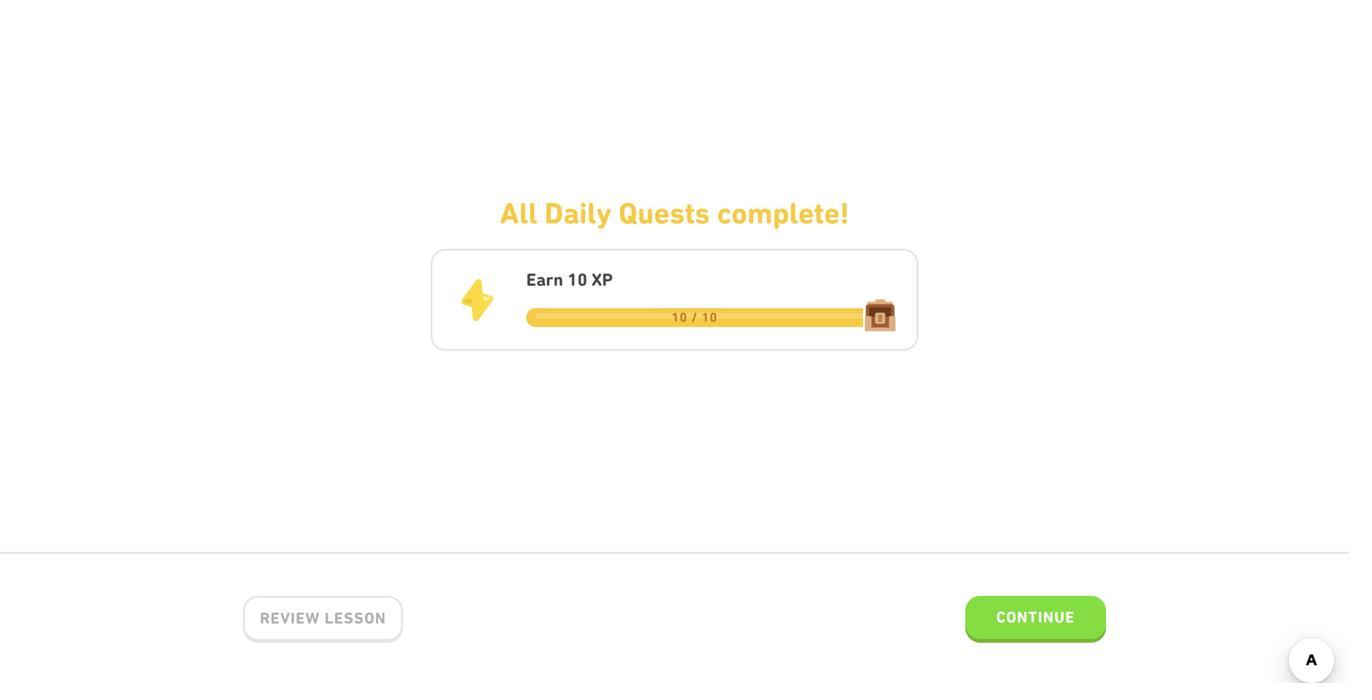 Task type: locate. For each thing, give the bounding box(es) containing it.
continue
[[996, 609, 1075, 627]]

xp
[[592, 270, 613, 290]]

progress bar
[[526, 309, 863, 327]]

10
[[567, 270, 587, 290]]

continue button
[[965, 597, 1106, 644]]

complete!
[[717, 196, 849, 231]]

daily
[[544, 196, 612, 231]]

lesson
[[325, 610, 386, 628]]

earn 10 xp
[[526, 270, 613, 290]]

all daily quests complete!
[[500, 196, 849, 231]]

review lesson
[[260, 610, 386, 628]]



Task type: describe. For each thing, give the bounding box(es) containing it.
review lesson button
[[243, 597, 403, 644]]

earn
[[526, 270, 563, 290]]

quests
[[619, 196, 710, 231]]

all
[[500, 196, 537, 231]]

review
[[260, 610, 320, 628]]



Task type: vqa. For each thing, say whether or not it's contained in the screenshot.
Miss
no



